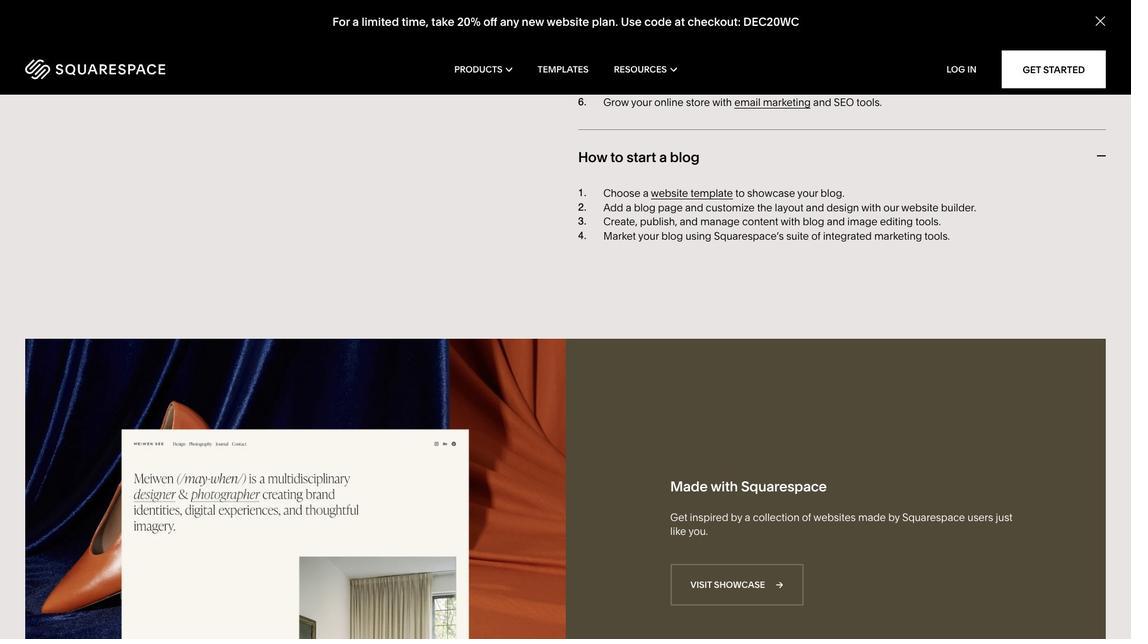Task type: vqa. For each thing, say whether or not it's contained in the screenshot.
online
yes



Task type: locate. For each thing, give the bounding box(es) containing it.
get started link
[[1002, 50, 1106, 88]]

how to start a blog button
[[578, 129, 1106, 186]]

0 horizontal spatial up
[[621, 53, 634, 66]]

set
[[694, 67, 708, 80]]

1 horizontal spatial content
[[789, 82, 825, 94]]

0 vertical spatial content
[[789, 82, 825, 94]]

if you sell services, set up
[[604, 67, 726, 80]]

by right made
[[889, 511, 900, 524]]

0 horizontal spatial of
[[802, 511, 811, 524]]

1 vertical spatial up
[[711, 67, 723, 80]]

set up your online store by adding products and connecting a payment processor.
[[604, 53, 992, 66]]

to up customize
[[736, 187, 745, 200]]

blog.
[[821, 187, 845, 200]]

squarespace logo link
[[25, 59, 241, 80]]

products
[[767, 53, 810, 66]]

2 vertical spatial squarespace
[[903, 511, 965, 524]]

template up adding
[[702, 25, 744, 38]]

grow
[[604, 96, 629, 108]]

0 vertical spatial start
[[767, 25, 788, 38]]

content
[[789, 82, 825, 94], [742, 215, 779, 228]]

your left free
[[790, 25, 811, 38]]

to
[[610, 149, 624, 166], [736, 187, 745, 200]]

start
[[767, 25, 788, 38], [627, 149, 656, 166]]

marketing down the editing at the top of the page
[[875, 229, 922, 242]]

the inside the choose a website template to showcase your blog. add a blog page and customize the layout and design with our website builder. create, publish, and manage content with blog and image editing tools. market your blog using squarespace's suite of integrated marketing tools.
[[757, 201, 773, 214]]

visit showcase
[[691, 579, 765, 591]]

1 vertical spatial get
[[671, 511, 688, 524]]

1 horizontal spatial marketing
[[875, 229, 922, 242]]

1 vertical spatial tools.
[[916, 215, 941, 228]]

payment
[[898, 53, 940, 66]]

1 horizontal spatial get
[[1023, 63, 1041, 75]]

templates link
[[538, 44, 589, 95]]

with up 'image'
[[862, 201, 881, 214]]

the up seo
[[849, 82, 864, 94]]

1 vertical spatial content
[[742, 215, 779, 228]]

the left layout
[[757, 201, 773, 214]]

1 vertical spatial showcase
[[714, 579, 765, 591]]

1 vertical spatial the
[[757, 201, 773, 214]]

content up the squarespace's
[[742, 215, 779, 228]]

how
[[578, 149, 607, 166]]

market
[[604, 229, 636, 242]]

1 vertical spatial to
[[736, 187, 745, 200]]

marketing
[[763, 96, 811, 108], [875, 229, 922, 242]]

→
[[776, 579, 783, 591]]

by
[[717, 53, 729, 66], [731, 511, 743, 524], [889, 511, 900, 524]]

the
[[849, 82, 864, 94], [757, 201, 773, 214]]

0 horizontal spatial to
[[610, 149, 624, 166]]

your
[[790, 25, 811, 38], [636, 53, 657, 66], [631, 96, 652, 108], [798, 187, 818, 200], [638, 229, 659, 242]]

of inside get inspired by a collection of websites made by squarespace users just like you.
[[802, 511, 811, 524]]

and left seo
[[813, 96, 832, 108]]

set
[[604, 53, 619, 66]]

create,
[[604, 215, 638, 228]]

showcase
[[747, 187, 795, 200], [714, 579, 765, 591]]

page
[[658, 201, 683, 214]]

up
[[621, 53, 634, 66], [711, 67, 723, 80]]

0 vertical spatial get
[[1023, 63, 1041, 75]]

with down categories
[[713, 96, 732, 108]]

log             in link
[[947, 64, 977, 75]]

1 horizontal spatial up
[[711, 67, 723, 80]]

in
[[968, 64, 977, 75]]

start up choose
[[627, 149, 656, 166]]

you.
[[689, 525, 708, 538]]

find
[[604, 25, 624, 38]]

made with squarespace
[[671, 478, 827, 495]]

by left adding
[[717, 53, 729, 66]]

0 horizontal spatial squarespace
[[741, 478, 827, 495]]

tools.
[[857, 96, 882, 108], [916, 215, 941, 228], [925, 229, 950, 242]]

template up customize
[[691, 187, 733, 200]]

0 horizontal spatial get
[[671, 511, 688, 524]]

choose
[[604, 187, 641, 200]]

0 horizontal spatial content
[[742, 215, 779, 228]]

2 vertical spatial tools.
[[925, 229, 950, 242]]

to right the how
[[610, 149, 624, 166]]

your inside customize online store categories and content with the website builder. grow your online store with email marketing and seo tools.
[[631, 96, 652, 108]]

up right set
[[711, 67, 723, 80]]

builder. inside the choose a website template to showcase your blog. add a blog page and customize the layout and design with our website builder. create, publish, and manage content with blog and image editing tools. market your blog using squarespace's suite of integrated marketing tools.
[[941, 201, 976, 214]]

0 vertical spatial builder.
[[906, 82, 941, 94]]

0 vertical spatial tools.
[[857, 96, 882, 108]]

1 vertical spatial of
[[802, 511, 811, 524]]

time,
[[401, 15, 429, 29]]

get
[[1023, 63, 1041, 75], [671, 511, 688, 524]]

a left "collection"
[[745, 511, 751, 524]]

templates
[[538, 64, 589, 75]]

a right for on the top left of page
[[352, 15, 359, 29]]

content inside customize online store categories and content with the website builder. grow your online store with email marketing and seo tools.
[[789, 82, 825, 94]]

online
[[659, 53, 688, 66], [657, 82, 686, 94], [655, 96, 684, 108]]

marketing inside customize online store categories and content with the website builder. grow your online store with email marketing and seo tools.
[[763, 96, 811, 108]]

template inside the choose a website template to showcase your blog. add a blog page and customize the layout and design with our website builder. create, publish, and manage content with blog and image editing tools. market your blog using squarespace's suite of integrated marketing tools.
[[691, 187, 733, 200]]

email
[[735, 96, 761, 108]]

start up products
[[767, 25, 788, 38]]

by right 'inspired' at the bottom
[[731, 511, 743, 524]]

showcase up layout
[[747, 187, 795, 200]]

1 vertical spatial marketing
[[875, 229, 922, 242]]

you
[[612, 67, 629, 80]]

squarespace left users
[[903, 511, 965, 524]]

with
[[827, 82, 847, 94], [713, 96, 732, 108], [862, 201, 881, 214], [781, 215, 801, 228], [711, 478, 738, 495]]

made
[[859, 511, 886, 524]]

of right suite
[[812, 229, 821, 242]]

squarespace down connecting
[[834, 67, 897, 80]]

how to start a blog
[[578, 149, 700, 166]]

design
[[827, 201, 859, 214]]

template for to
[[691, 187, 733, 200]]

1 horizontal spatial the
[[849, 82, 864, 94]]

blog
[[670, 149, 700, 166], [634, 201, 656, 214], [803, 215, 825, 228], [662, 229, 683, 242]]

and
[[746, 25, 765, 38], [812, 53, 831, 66], [768, 82, 786, 94], [813, 96, 832, 108], [685, 201, 704, 214], [806, 201, 824, 214], [680, 215, 698, 228], [827, 215, 845, 228]]

marketing down through
[[763, 96, 811, 108]]

log
[[947, 64, 966, 75]]

if
[[604, 67, 609, 80]]

collection
[[753, 511, 800, 524]]

of left websites on the right bottom of the page
[[802, 511, 811, 524]]

2 vertical spatial online
[[655, 96, 684, 108]]

1 horizontal spatial of
[[812, 229, 821, 242]]

1 vertical spatial start
[[627, 149, 656, 166]]

off
[[483, 15, 497, 29]]

ecommerce
[[641, 25, 699, 38]]

1 horizontal spatial to
[[736, 187, 745, 200]]

0 horizontal spatial marketing
[[763, 96, 811, 108]]

get left started
[[1023, 63, 1041, 75]]

0 horizontal spatial start
[[627, 149, 656, 166]]

0 vertical spatial of
[[812, 229, 821, 242]]

of
[[812, 229, 821, 242], [802, 511, 811, 524]]

resources
[[614, 64, 667, 75]]

a up website template link
[[659, 149, 667, 166]]

of inside the choose a website template to showcase your blog. add a blog page and customize the layout and design with our website builder. create, publish, and manage content with blog and image editing tools. market your blog using squarespace's suite of integrated marketing tools.
[[812, 229, 821, 242]]

to inside the choose a website template to showcase your blog. add a blog page and customize the layout and design with our website builder. create, publish, and manage content with blog and image editing tools. market your blog using squarespace's suite of integrated marketing tools.
[[736, 187, 745, 200]]

squarespace up "collection"
[[741, 478, 827, 495]]

products button
[[454, 44, 513, 95]]

1 vertical spatial builder.
[[941, 201, 976, 214]]

0 vertical spatial showcase
[[747, 187, 795, 200]]

1 vertical spatial template
[[691, 187, 733, 200]]

0 vertical spatial online
[[659, 53, 688, 66]]

blog up website template link
[[670, 149, 700, 166]]

showcase right visit
[[714, 579, 765, 591]]

any
[[500, 15, 519, 29]]

like
[[671, 525, 686, 538]]

0 vertical spatial to
[[610, 149, 624, 166]]

0 horizontal spatial the
[[757, 201, 773, 214]]

get inside get inspired by a collection of websites made by squarespace users just like you.
[[671, 511, 688, 524]]

website down through squarespace scheduling.
[[867, 82, 904, 94]]

take
[[431, 15, 454, 29]]

squarespace
[[834, 67, 897, 80], [741, 478, 827, 495], [903, 511, 965, 524]]

your down customize
[[631, 96, 652, 108]]

2 horizontal spatial squarespace
[[903, 511, 965, 524]]

up up 'you'
[[621, 53, 634, 66]]

customize online store categories and content with the website builder. grow your online store with email marketing and seo tools.
[[604, 82, 941, 108]]

0 vertical spatial marketing
[[763, 96, 811, 108]]

image
[[848, 215, 878, 228]]

content down through
[[789, 82, 825, 94]]

a
[[352, 15, 359, 29], [889, 53, 895, 66], [659, 149, 667, 166], [643, 187, 649, 200], [626, 201, 632, 214], [745, 511, 751, 524]]

get up like
[[671, 511, 688, 524]]

0 vertical spatial the
[[849, 82, 864, 94]]

squarespace's
[[714, 229, 784, 242]]

for
[[332, 15, 350, 29]]

and up email marketing 'link'
[[768, 82, 786, 94]]

customize
[[706, 201, 755, 214]]

0 vertical spatial template
[[702, 25, 744, 38]]

orange stiletto shoes on orange and blue fabric, with an off-white portfolio website displaying dark text. image
[[25, 339, 566, 639]]

a inside how to start a blog dropdown button
[[659, 149, 667, 166]]

website
[[546, 15, 589, 29], [867, 82, 904, 94], [651, 187, 688, 200], [902, 201, 939, 214]]

0 vertical spatial squarespace
[[834, 67, 897, 80]]

1 horizontal spatial by
[[731, 511, 743, 524]]

store
[[691, 53, 715, 66], [688, 82, 712, 94], [686, 96, 710, 108]]

blog up publish,
[[634, 201, 656, 214]]

1 vertical spatial squarespace
[[741, 478, 827, 495]]

scheduling.
[[900, 67, 954, 80]]



Task type: describe. For each thing, give the bounding box(es) containing it.
started
[[1044, 63, 1085, 75]]

and up adding
[[746, 25, 765, 38]]

choose a website template to showcase your blog. add a blog page and customize the layout and design with our website builder. create, publish, and manage content with blog and image editing tools. market your blog using squarespace's suite of integrated marketing tools.
[[604, 187, 976, 242]]

customize
[[604, 82, 654, 94]]

0 horizontal spatial by
[[717, 53, 729, 66]]

your down publish,
[[638, 229, 659, 242]]

2 vertical spatial store
[[686, 96, 710, 108]]

code
[[644, 15, 672, 29]]

your up sell
[[636, 53, 657, 66]]

processor.
[[942, 53, 992, 66]]

ecommerce template link
[[641, 25, 744, 38]]

publish,
[[640, 215, 677, 228]]

an
[[627, 25, 638, 38]]

products
[[454, 64, 503, 75]]

to inside dropdown button
[[610, 149, 624, 166]]

0 vertical spatial up
[[621, 53, 634, 66]]

get for get started
[[1023, 63, 1041, 75]]

with down layout
[[781, 215, 801, 228]]

0 vertical spatial store
[[691, 53, 715, 66]]

sell
[[631, 67, 647, 80]]

a inside get inspired by a collection of websites made by squarespace users just like you.
[[745, 511, 751, 524]]

free
[[813, 25, 832, 38]]

showcase inside the choose a website template to showcase your blog. add a blog page and customize the layout and design with our website builder. create, publish, and manage content with blog and image editing tools. market your blog using squarespace's suite of integrated marketing tools.
[[747, 187, 795, 200]]

users
[[968, 511, 994, 524]]

plan.
[[592, 15, 618, 29]]

resources button
[[614, 44, 677, 95]]

website inside customize online store categories and content with the website builder. grow your online store with email marketing and seo tools.
[[867, 82, 904, 94]]

2 horizontal spatial by
[[889, 511, 900, 524]]

your up layout
[[798, 187, 818, 200]]

blog inside dropdown button
[[670, 149, 700, 166]]

through
[[794, 67, 832, 80]]

checkout:
[[688, 15, 741, 29]]

website up the editing at the top of the page
[[902, 201, 939, 214]]

and up through
[[812, 53, 831, 66]]

email marketing link
[[735, 96, 811, 108]]

our
[[884, 201, 899, 214]]

services,
[[650, 67, 692, 80]]

manage
[[701, 215, 740, 228]]

new
[[522, 15, 544, 29]]

and down website template link
[[685, 201, 704, 214]]

tools. inside customize online store categories and content with the website builder. grow your online store with email marketing and seo tools.
[[857, 96, 882, 108]]

content inside the choose a website template to showcase your blog. add a blog page and customize the layout and design with our website builder. create, publish, and manage content with blog and image editing tools. market your blog using squarespace's suite of integrated marketing tools.
[[742, 215, 779, 228]]

1 vertical spatial online
[[657, 82, 686, 94]]

with up seo
[[827, 82, 847, 94]]

categories
[[715, 82, 765, 94]]

inspired
[[690, 511, 729, 524]]

builder. inside customize online store categories and content with the website builder. grow your online store with email marketing and seo tools.
[[906, 82, 941, 94]]

with up 'inspired' at the bottom
[[711, 478, 738, 495]]

through squarespace scheduling.
[[792, 67, 954, 80]]

layout
[[775, 201, 804, 214]]

and down blog.
[[806, 201, 824, 214]]

squarespace logo image
[[25, 59, 165, 80]]

suite
[[787, 229, 809, 242]]

visit
[[691, 579, 712, 591]]

editing
[[880, 215, 913, 228]]

website right new
[[546, 15, 589, 29]]

log             in
[[947, 64, 977, 75]]

website template link
[[651, 187, 733, 200]]

made
[[671, 478, 708, 495]]

1 horizontal spatial start
[[767, 25, 788, 38]]

use
[[621, 15, 642, 29]]

get inspired by a collection of websites made by squarespace users just like you.
[[671, 511, 1013, 538]]

squarespace inside get inspired by a collection of websites made by squarespace users just like you.
[[903, 511, 965, 524]]

1 vertical spatial store
[[688, 82, 712, 94]]

a up through squarespace scheduling.
[[889, 53, 895, 66]]

for a limited time, take 20% off any new website plan. use code at checkout: dec20wc
[[332, 15, 799, 29]]

marketing inside the choose a website template to showcase your blog. add a blog page and customize the layout and design with our website builder. create, publish, and manage content with blog and image editing tools. market your blog using squarespace's suite of integrated marketing tools.
[[875, 229, 922, 242]]

using
[[686, 229, 712, 242]]

limited
[[361, 15, 399, 29]]

1 horizontal spatial squarespace
[[834, 67, 897, 80]]

and up using
[[680, 215, 698, 228]]

20%
[[457, 15, 480, 29]]

a right the add
[[626, 201, 632, 214]]

at
[[674, 15, 685, 29]]

seo
[[834, 96, 854, 108]]

template for and
[[702, 25, 744, 38]]

and down design
[[827, 215, 845, 228]]

the inside customize online store categories and content with the website builder. grow your online store with email marketing and seo tools.
[[849, 82, 864, 94]]

get started
[[1023, 63, 1085, 75]]

just
[[996, 511, 1013, 524]]

blog up suite
[[803, 215, 825, 228]]

website up page
[[651, 187, 688, 200]]

connecting
[[833, 53, 887, 66]]

integrated
[[823, 229, 872, 242]]

a right choose
[[643, 187, 649, 200]]

adding
[[731, 53, 765, 66]]

get for get inspired by a collection of websites made by squarespace users just like you.
[[671, 511, 688, 524]]

start inside how to start a blog dropdown button
[[627, 149, 656, 166]]

dec20wc
[[743, 15, 799, 29]]

add
[[604, 201, 624, 214]]

websites
[[814, 511, 856, 524]]

find an ecommerce template and start your free trial.
[[604, 25, 854, 38]]

trial.
[[834, 25, 854, 38]]

blog down publish,
[[662, 229, 683, 242]]



